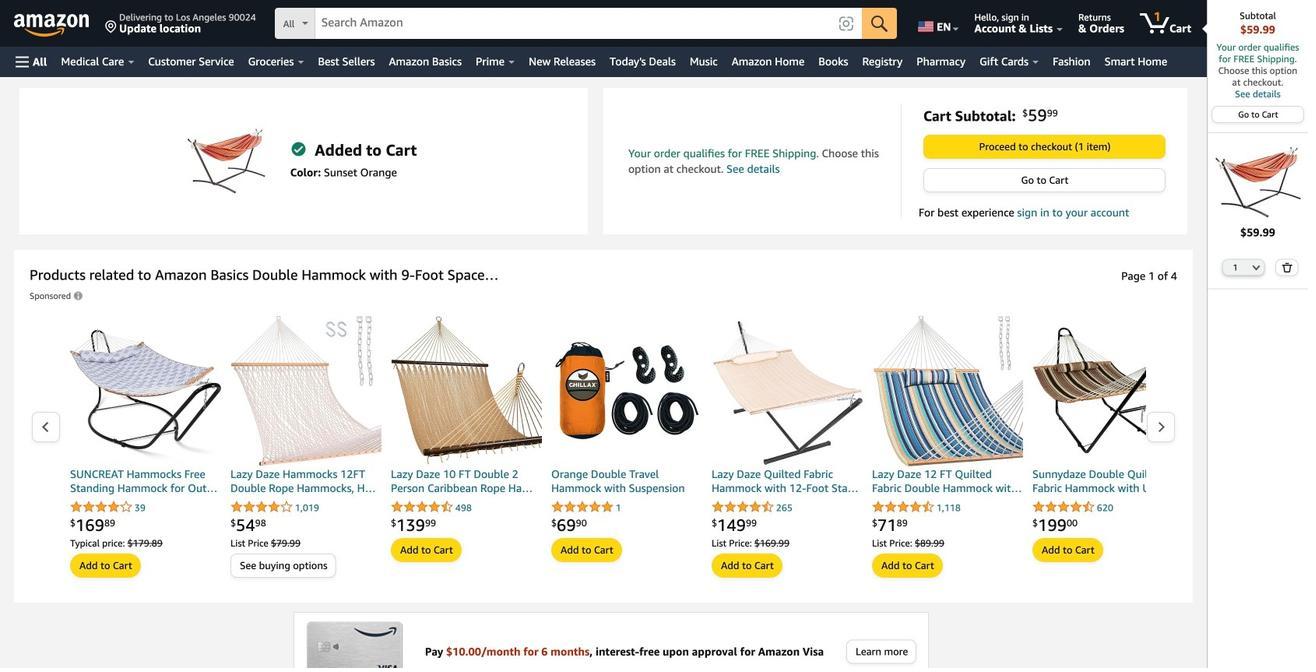 Task type: describe. For each thing, give the bounding box(es) containing it.
suncreat hammocks free standing hammock for outside, heavy duty stand alone hammock for backyard, patio, garden, patent pendi image
[[70, 316, 221, 467]]

lazy daze hammocks 12ft double rope hammocks, hand woven cotton hammock with spreader bar for outdoor, indoor, patio yard, po image
[[231, 316, 382, 467]]

amazon image
[[14, 14, 90, 37]]

sunnydaze double quilted fabric hammock with universal steel stand - 450-pound capacity - black stand - sandy beach image
[[1033, 316, 1184, 467]]

previous image
[[41, 422, 50, 433]]

alert image
[[292, 142, 306, 156]]

navigation navigation
[[0, 0, 1309, 668]]

delete image
[[1282, 263, 1293, 273]]

1 horizontal spatial amazon basics double hammock with 9-foot space saving steel stand and carrying case, 450 lb capacity, sunset orange, stripe, 110 x 47 x 43 inches image
[[1216, 139, 1301, 225]]

none search field inside navigation navigation
[[275, 8, 897, 41]]

Search Amazon text field
[[315, 9, 831, 38]]



Task type: locate. For each thing, give the bounding box(es) containing it.
list
[[61, 316, 1309, 587]]

next image
[[1157, 422, 1166, 433]]

lazy daze 12 ft quilted fabric double hammock with spreader bars and detachable pillow, 2 person hammock for outdoor patio ba image
[[872, 316, 1024, 467]]

None submit
[[862, 8, 897, 39], [924, 136, 1165, 158], [1277, 260, 1298, 275], [552, 539, 621, 562], [392, 539, 461, 562], [71, 555, 140, 577], [713, 555, 782, 577], [873, 555, 942, 577], [862, 8, 897, 39], [924, 136, 1165, 158], [1277, 260, 1298, 275], [552, 539, 621, 562], [392, 539, 461, 562], [71, 555, 140, 577], [713, 555, 782, 577], [873, 555, 942, 577]]

None search field
[[275, 8, 897, 41]]

dropdown image
[[1253, 265, 1261, 271]]

amazon visa image
[[305, 621, 403, 668]]

lazy daze 10 ft double 2 person caribbean rope hammock, hand woven polyester hammock with spreader bars, extra large outside image
[[391, 316, 542, 467]]

orange double travel hammock with suspension image
[[551, 316, 703, 467]]

0 horizontal spatial amazon basics double hammock with 9-foot space saving steel stand and carrying case, 450 lb capacity, sunset orange, stripe, 110 x 47 x 43 inches image
[[187, 122, 265, 200]]

lazy daze quilted fabric hammock with 12-foot stand, double 2-person hammock with pillow for outdoor outside patio, garden, b image
[[712, 316, 863, 467]]

amazon basics double hammock with 9-foot space saving steel stand and carrying case, 450 lb capacity, sunset orange, stripe, 110 x 47 x 43 inches image
[[187, 122, 265, 200], [1216, 139, 1301, 225]]



Task type: vqa. For each thing, say whether or not it's contained in the screenshot.
off corresponding to 20% off
no



